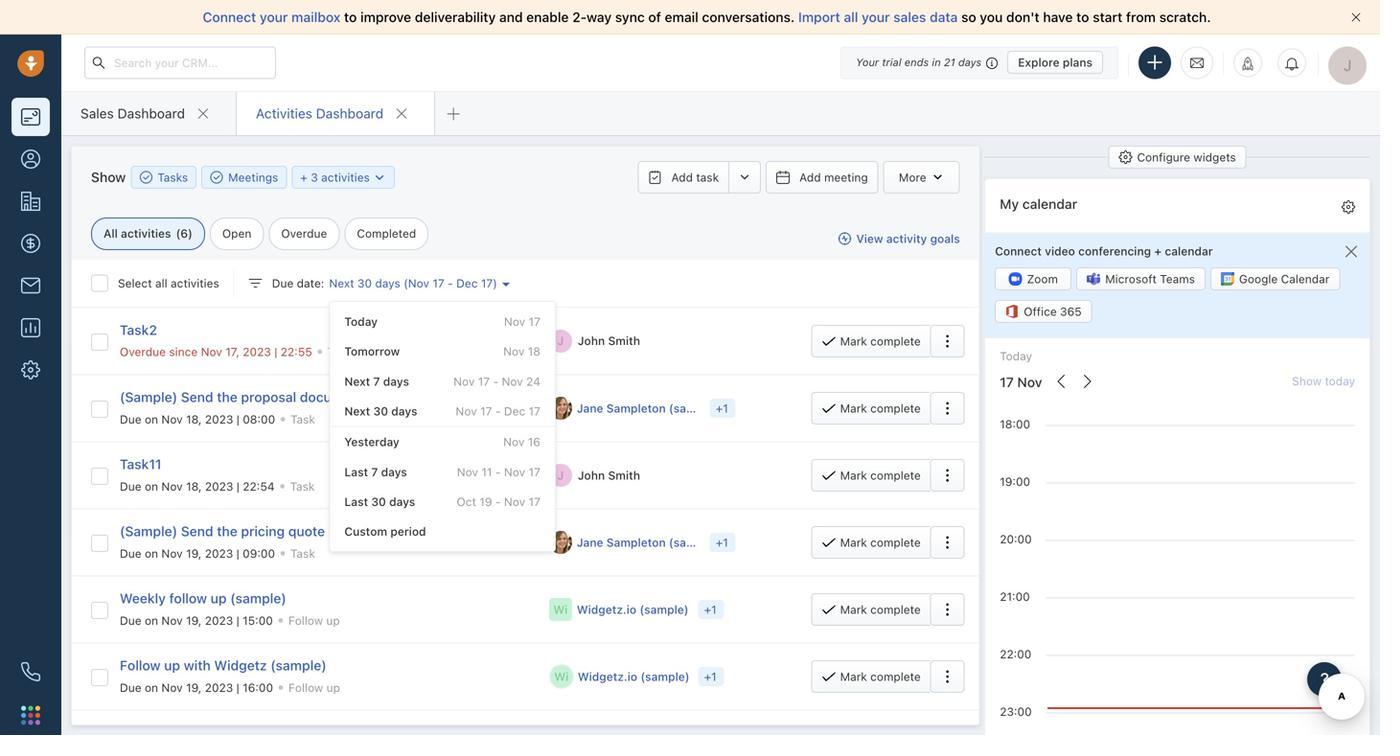 Task type: vqa. For each thing, say whether or not it's contained in the screenshot.
22:54
yes



Task type: describe. For each thing, give the bounding box(es) containing it.
completed
[[357, 227, 416, 240]]

mark for widgetz
[[840, 670, 867, 683]]

3 mark complete button from the top
[[811, 459, 930, 492]]

mailbox
[[291, 9, 341, 25]]

mark complete button for widgetz
[[811, 660, 930, 693]]

08:00
[[243, 412, 275, 426]]

mark complete for widgetz
[[840, 670, 921, 683]]

weekly follow up (sample) link
[[120, 591, 286, 606]]

proposal
[[241, 389, 296, 405]]

of
[[648, 9, 661, 25]]

goals
[[930, 232, 960, 245]]

the for pricing
[[217, 523, 237, 539]]

18
[[528, 345, 541, 358]]

add task button
[[638, 161, 729, 194]]

days for last 7 days
[[381, 465, 407, 479]]

activity
[[886, 232, 927, 245]]

office
[[1024, 305, 1057, 318]]

configure
[[1137, 150, 1190, 164]]

open
[[222, 227, 251, 240]]

follow up with widgetz (sample)
[[120, 658, 327, 673]]

mark for pricing
[[840, 536, 867, 549]]

office 365
[[1024, 305, 1082, 318]]

2023 right the 17,
[[243, 345, 271, 358]]

down image
[[373, 171, 386, 185]]

follow for weekly follow up (sample)
[[288, 614, 323, 627]]

data
[[930, 9, 958, 25]]

meeting
[[824, 171, 868, 184]]

google
[[1239, 272, 1278, 286]]

| for (sample)
[[236, 614, 239, 627]]

2 to from the left
[[1076, 9, 1089, 25]]

custom
[[344, 525, 387, 538]]

sampleton for (sample) send the proposal document
[[606, 402, 666, 415]]

microsoft teams
[[1105, 272, 1195, 286]]

tomorrow
[[344, 345, 400, 358]]

you
[[980, 9, 1003, 25]]

due on nov 19, 2023 | 09:00
[[120, 547, 275, 560]]

18:00
[[1000, 418, 1030, 431]]

2023 left 22:54
[[205, 479, 233, 493]]

2 your from the left
[[862, 9, 890, 25]]

due for (sample) send the pricing quote
[[120, 547, 141, 560]]

0 horizontal spatial calendar
[[1023, 196, 1077, 212]]

(sample) send the proposal document
[[120, 389, 364, 405]]

connect your mailbox to improve deliverability and enable 2-way sync of email conversations. import all your sales data so you don't have to start from scratch.
[[203, 9, 1211, 25]]

22:54
[[243, 479, 275, 493]]

add for add task
[[671, 171, 693, 184]]

follow up with widgetz (sample) link
[[120, 658, 327, 673]]

+ inside 'button'
[[300, 171, 308, 184]]

due on nov 18, 2023 | 08:00
[[120, 412, 275, 426]]

ends
[[905, 56, 929, 69]]

1 vertical spatial all
[[155, 276, 167, 290]]

close image
[[1351, 12, 1361, 22]]

days for last 30 days
[[389, 495, 415, 508]]

complete for widgetz
[[870, 670, 921, 683]]

up left with
[[164, 658, 180, 673]]

from
[[1126, 9, 1156, 25]]

j for task2
[[557, 334, 564, 348]]

improve
[[360, 9, 411, 25]]

complete for (sample)
[[870, 603, 921, 616]]

add task
[[671, 171, 719, 184]]

2023 for widgetz
[[205, 681, 233, 694]]

19, for follow
[[186, 614, 202, 627]]

due on nov 19, 2023 | 16:00
[[120, 681, 273, 694]]

dashboard for activities dashboard
[[316, 105, 384, 121]]

nov 16
[[503, 435, 541, 449]]

follow up for follow up with widgetz (sample)
[[289, 681, 340, 694]]

nov 17 - nov 24
[[453, 375, 541, 388]]

in
[[932, 56, 941, 69]]

1 vertical spatial )
[[493, 276, 497, 290]]

j for task11
[[557, 469, 564, 482]]

nov down the follow
[[161, 614, 183, 627]]

add for add meeting
[[799, 171, 821, 184]]

18, for task11
[[186, 479, 202, 493]]

0 vertical spatial (
[[176, 227, 180, 240]]

+1 for quote
[[716, 536, 728, 549]]

1 mark from the top
[[840, 334, 867, 348]]

mark complete for pricing
[[840, 536, 921, 549]]

2-
[[572, 9, 587, 25]]

| for proposal
[[237, 412, 239, 426]]

| left 22:54
[[237, 479, 239, 493]]

send for pricing
[[181, 523, 213, 539]]

task for task2
[[328, 345, 352, 358]]

last for last 7 days
[[344, 465, 368, 479]]

on for weekly follow up (sample)
[[145, 614, 158, 627]]

22:00
[[1000, 648, 1032, 661]]

15:00
[[243, 614, 273, 627]]

6
[[180, 227, 188, 240]]

nov right 11
[[504, 465, 525, 479]]

due for task11
[[120, 479, 141, 493]]

what's new image
[[1241, 57, 1255, 70]]

up right 16:00
[[326, 681, 340, 694]]

nov down follow up with widgetz (sample) "link"
[[161, 681, 183, 694]]

send for proposal
[[181, 389, 213, 405]]

task for (sample) send the pricing quote
[[290, 547, 315, 560]]

next 30 days
[[344, 404, 417, 418]]

office 365 button
[[995, 300, 1092, 323]]

jane sampleton (sample) link for (sample) send the proposal document
[[577, 400, 718, 417]]

on for (sample) send the pricing quote
[[145, 547, 158, 560]]

john for task2
[[578, 334, 605, 348]]

(sample) send the pricing quote
[[120, 523, 325, 539]]

- for nov 11 - nov 17
[[495, 465, 501, 479]]

on for (sample) send the proposal document
[[145, 412, 158, 426]]

and
[[499, 9, 523, 25]]

1 your from the left
[[260, 9, 288, 25]]

- for nov 17 - nov 24
[[493, 375, 499, 388]]

2023 for proposal
[[205, 412, 233, 426]]

days for next 30 days ( nov 17 - dec 17 )
[[375, 276, 400, 290]]

mark for (sample)
[[840, 603, 867, 616]]

import all your sales data link
[[798, 9, 961, 25]]

pricing
[[241, 523, 285, 539]]

task for task11
[[290, 479, 315, 493]]

period
[[390, 525, 426, 538]]

up right 15:00
[[326, 614, 340, 627]]

your
[[856, 56, 879, 69]]

complete for proposal
[[870, 402, 921, 415]]

explore plans link
[[1008, 51, 1103, 74]]

2023 for pricing
[[205, 547, 233, 560]]

nov 17
[[504, 315, 541, 328]]

23:00
[[1000, 705, 1032, 719]]

wi for follow up with widgetz (sample)
[[554, 670, 569, 683]]

explore plans
[[1018, 56, 1093, 69]]

19
[[480, 495, 492, 508]]

nov down nov 17 - nov 24
[[456, 404, 477, 418]]

1 horizontal spatial dec
[[504, 404, 525, 418]]

activities for all
[[171, 276, 219, 290]]

all
[[104, 227, 118, 240]]

widgetz.io (sample) link for weekly follow up (sample)
[[577, 601, 690, 618]]

follow for follow up with widgetz (sample)
[[289, 681, 323, 694]]

due date:
[[272, 276, 324, 290]]

days for next 7 days
[[383, 375, 409, 388]]

calendar
[[1281, 272, 1330, 286]]

next 7 days
[[344, 375, 409, 388]]

1 vertical spatial activities
[[121, 227, 171, 240]]

task2 link
[[120, 322, 157, 338]]

teams
[[1160, 272, 1195, 286]]

nov up nov 18
[[504, 315, 525, 328]]

connect for connect video conferencing + calendar
[[995, 244, 1042, 258]]

nov up 18:00
[[1017, 374, 1042, 390]]

widgetz.io for weekly follow up (sample)
[[577, 603, 636, 616]]

explore
[[1018, 56, 1060, 69]]

nov left 18
[[503, 345, 525, 358]]

widgetz
[[214, 658, 267, 673]]

connect your mailbox link
[[203, 9, 344, 25]]

Search your CRM... text field
[[84, 46, 276, 79]]

my calendar
[[1000, 196, 1077, 212]]

date:
[[297, 276, 324, 290]]

wi for weekly follow up (sample)
[[553, 603, 568, 616]]

days for next 30 days
[[391, 404, 417, 418]]

sync
[[615, 9, 645, 25]]

start
[[1093, 9, 1123, 25]]

3
[[311, 171, 318, 184]]

jane sampleton (sample) for (sample) send the pricing quote
[[577, 536, 718, 549]]

7 for next
[[373, 375, 380, 388]]

next 30 days ( nov 17 - dec 17 )
[[329, 276, 497, 290]]

smith for task2
[[608, 334, 640, 348]]

task11 link
[[120, 456, 162, 472]]

1 horizontal spatial +
[[1154, 244, 1162, 258]]

next for next 7 days
[[344, 375, 370, 388]]

09:00
[[243, 547, 275, 560]]

mark complete button for proposal
[[811, 392, 930, 425]]

the for proposal
[[217, 389, 237, 405]]

import
[[798, 9, 840, 25]]

task2
[[120, 322, 157, 338]]

jane for (sample) send the pricing quote
[[577, 536, 603, 549]]

nov 18
[[503, 345, 541, 358]]

30 for next 30 days ( nov 17 - dec 17 )
[[357, 276, 372, 290]]



Task type: locate. For each thing, give the bounding box(es) containing it.
connect up zoom "button"
[[995, 244, 1042, 258]]

on up weekly
[[145, 547, 158, 560]]

17,
[[225, 345, 240, 358]]

2 vertical spatial next
[[344, 404, 370, 418]]

30
[[357, 276, 372, 290], [373, 404, 388, 418], [371, 495, 386, 508]]

activities inside 'button'
[[321, 171, 370, 184]]

smith for task11
[[608, 469, 640, 482]]

all right import
[[844, 9, 858, 25]]

0 horizontal spatial add
[[671, 171, 693, 184]]

overdue down task2 link
[[120, 345, 166, 358]]

| left 09:00
[[236, 547, 239, 560]]

11
[[481, 465, 492, 479]]

trial
[[882, 56, 901, 69]]

| for widgetz
[[236, 681, 239, 694]]

|
[[274, 345, 277, 358], [237, 412, 239, 426], [237, 479, 239, 493], [236, 547, 239, 560], [236, 614, 239, 627], [236, 681, 239, 694]]

+1 for document
[[716, 402, 728, 415]]

+1
[[716, 402, 728, 415], [716, 536, 728, 549], [704, 603, 717, 616], [704, 670, 717, 683]]

1 smith from the top
[[608, 334, 640, 348]]

7 up next 30 days
[[373, 375, 380, 388]]

1 vertical spatial dec
[[504, 404, 525, 418]]

0 vertical spatial dec
[[456, 276, 478, 290]]

1 horizontal spatial add
[[799, 171, 821, 184]]

2 (sample) from the top
[[120, 523, 177, 539]]

up right the follow
[[211, 591, 227, 606]]

2 add from the left
[[799, 171, 821, 184]]

19, down with
[[186, 681, 202, 694]]

0 vertical spatial 30
[[357, 276, 372, 290]]

1 mark complete button from the top
[[811, 325, 930, 357]]

+ 3 activities
[[300, 171, 370, 184]]

select all activities
[[118, 276, 219, 290]]

1 vertical spatial follow
[[120, 658, 161, 673]]

1 vertical spatial 7
[[371, 465, 378, 479]]

nov right 19
[[504, 495, 525, 508]]

nov left the 17,
[[201, 345, 222, 358]]

video
[[1045, 244, 1075, 258]]

-
[[448, 276, 453, 290], [493, 375, 499, 388], [495, 404, 501, 418], [495, 465, 501, 479], [495, 495, 501, 508]]

custom period
[[344, 525, 426, 538]]

your left sales
[[862, 9, 890, 25]]

0 vertical spatial john smith
[[578, 334, 640, 348]]

1 horizontal spatial today
[[1000, 349, 1032, 363]]

(sample) send the proposal document link
[[120, 389, 364, 405]]

1 john smith from the top
[[578, 334, 640, 348]]

john for task11
[[578, 469, 605, 482]]

oct 19 - nov 17
[[457, 495, 541, 508]]

due on nov 19, 2023 | 15:00
[[120, 614, 273, 627]]

30 for last 30 days
[[371, 495, 386, 508]]

1 vertical spatial john smith
[[578, 469, 640, 482]]

2023 down "weekly follow up (sample)" link
[[205, 614, 233, 627]]

1 jane from the top
[[577, 402, 603, 415]]

last down yesterday
[[344, 465, 368, 479]]

0 vertical spatial wi
[[553, 603, 568, 616]]

19, down (sample) send the pricing quote link
[[186, 547, 202, 560]]

send up due on nov 18, 2023 | 08:00
[[181, 389, 213, 405]]

days down the next 7 days
[[391, 404, 417, 418]]

1 18, from the top
[[186, 412, 202, 426]]

0 vertical spatial overdue
[[281, 227, 327, 240]]

1 vertical spatial widgetz.io
[[578, 670, 637, 683]]

2 jane sampleton (sample) from the top
[[577, 536, 718, 549]]

jane sampleton (sample) link for (sample) send the pricing quote
[[577, 534, 718, 551]]

google calendar button
[[1210, 267, 1340, 290]]

1 vertical spatial the
[[217, 523, 237, 539]]

connect up "search your crm..." text field
[[203, 9, 256, 25]]

microsoft
[[1105, 272, 1157, 286]]

all right select
[[155, 276, 167, 290]]

the up due on nov 18, 2023 | 08:00
[[217, 389, 237, 405]]

next up document
[[344, 375, 370, 388]]

task down the quote
[[290, 547, 315, 560]]

0 horizontal spatial all
[[155, 276, 167, 290]]

next for next 30 days ( nov 17 - dec 17 )
[[329, 276, 354, 290]]

(sample)
[[669, 402, 718, 415], [669, 536, 718, 549], [230, 591, 286, 606], [640, 603, 689, 616], [270, 658, 327, 673], [641, 670, 690, 683]]

5 mark complete button from the top
[[811, 593, 930, 626]]

21:00
[[1000, 590, 1030, 604]]

due for (sample) send the proposal document
[[120, 412, 141, 426]]

0 vertical spatial follow up
[[288, 614, 340, 627]]

on down weekly
[[145, 614, 158, 627]]

2 send from the top
[[181, 523, 213, 539]]

due for weekly follow up (sample)
[[120, 614, 141, 627]]

0 vertical spatial jane sampleton (sample) link
[[577, 400, 718, 417]]

email
[[665, 9, 699, 25]]

2 vertical spatial follow
[[289, 681, 323, 694]]

add meeting
[[799, 171, 868, 184]]

j
[[557, 334, 564, 348], [557, 469, 564, 482]]

j right 18
[[557, 334, 564, 348]]

1 (sample) from the top
[[120, 389, 177, 405]]

1 vertical spatial j
[[557, 469, 564, 482]]

activities
[[256, 105, 312, 121]]

john right nov 11 - nov 17
[[578, 469, 605, 482]]

activities dashboard
[[256, 105, 384, 121]]

0 horizontal spatial today
[[344, 315, 378, 328]]

(sample) for (sample) send the pricing quote
[[120, 523, 177, 539]]

1 vertical spatial next
[[344, 375, 370, 388]]

mark complete button
[[811, 325, 930, 357], [811, 392, 930, 425], [811, 459, 930, 492], [811, 526, 930, 559], [811, 593, 930, 626], [811, 660, 930, 693]]

1 dashboard from the left
[[117, 105, 185, 121]]

1 vertical spatial john
[[578, 469, 605, 482]]

1 add from the left
[[671, 171, 693, 184]]

on
[[145, 412, 158, 426], [145, 479, 158, 493], [145, 547, 158, 560], [145, 614, 158, 627], [145, 681, 158, 694]]

4 mark complete button from the top
[[811, 526, 930, 559]]

view
[[856, 232, 883, 245]]

nov up task11 link
[[161, 412, 183, 426]]

task right the 22:55
[[328, 345, 352, 358]]

365
[[1060, 305, 1082, 318]]

5 on from the top
[[145, 681, 158, 694]]

1 the from the top
[[217, 389, 237, 405]]

2 j from the top
[[557, 469, 564, 482]]

complete for pricing
[[870, 536, 921, 549]]

days up period
[[389, 495, 415, 508]]

task for (sample) send the proposal document
[[291, 412, 315, 426]]

to left start
[[1076, 9, 1089, 25]]

1 horizontal spatial overdue
[[281, 227, 327, 240]]

nov left the 16
[[503, 435, 525, 449]]

have
[[1043, 9, 1073, 25]]

overdue for overdue
[[281, 227, 327, 240]]

0 vertical spatial (sample)
[[120, 389, 177, 405]]

30 for next 30 days
[[373, 404, 388, 418]]

jane for (sample) send the proposal document
[[577, 402, 603, 415]]

+
[[300, 171, 308, 184], [1154, 244, 1162, 258]]

2 vertical spatial 30
[[371, 495, 386, 508]]

next up yesterday
[[344, 404, 370, 418]]

| left 15:00
[[236, 614, 239, 627]]

1 vertical spatial wi widgetz.io (sample)
[[554, 670, 690, 683]]

1 vertical spatial 18,
[[186, 479, 202, 493]]

on down task11
[[145, 479, 158, 493]]

1 vertical spatial jane sampleton (sample) link
[[577, 534, 718, 551]]

19,
[[186, 547, 202, 560], [186, 614, 202, 627], [186, 681, 202, 694]]

4 on from the top
[[145, 614, 158, 627]]

1 john from the top
[[578, 334, 605, 348]]

on down follow up with widgetz (sample) "link"
[[145, 681, 158, 694]]

mark for proposal
[[840, 402, 867, 415]]

activities down the 6
[[171, 276, 219, 290]]

1 vertical spatial 19,
[[186, 614, 202, 627]]

0 horizontal spatial your
[[260, 9, 288, 25]]

3 on from the top
[[145, 547, 158, 560]]

with
[[184, 658, 211, 673]]

1 vertical spatial last
[[344, 495, 368, 508]]

0 vertical spatial )
[[188, 227, 193, 240]]

since
[[169, 345, 198, 358]]

1 vertical spatial (
[[404, 276, 408, 290]]

0 vertical spatial wi widgetz.io (sample)
[[553, 603, 689, 616]]

today up tomorrow
[[344, 315, 378, 328]]

zoom button
[[995, 267, 1072, 290]]

0 vertical spatial today
[[344, 315, 378, 328]]

18, for (sample) send the proposal document
[[186, 412, 202, 426]]

1 vertical spatial calendar
[[1165, 244, 1213, 258]]

( down completed
[[404, 276, 408, 290]]

follow right 15:00
[[288, 614, 323, 627]]

nov down task11 link
[[161, 479, 183, 493]]

0 horizontal spatial connect
[[203, 9, 256, 25]]

2 jane sampleton (sample) link from the top
[[577, 534, 718, 551]]

the left pricing
[[217, 523, 237, 539]]

sampleton for (sample) send the pricing quote
[[606, 536, 666, 549]]

1 to from the left
[[344, 9, 357, 25]]

activities right all
[[121, 227, 171, 240]]

configure widgets button
[[1108, 146, 1247, 169]]

yesterday
[[344, 435, 400, 449]]

1 j from the top
[[557, 334, 564, 348]]

next for next 30 days
[[344, 404, 370, 418]]

(sample) up due on nov 18, 2023 | 08:00
[[120, 389, 177, 405]]

tasks
[[158, 171, 188, 184]]

6 mark from the top
[[840, 670, 867, 683]]

1 horizontal spatial )
[[493, 276, 497, 290]]

18, down (sample) send the proposal document
[[186, 412, 202, 426]]

19, for up
[[186, 681, 202, 694]]

1 vertical spatial widgetz.io (sample) link
[[578, 668, 690, 685]]

0 vertical spatial j
[[557, 334, 564, 348]]

1 vertical spatial follow up
[[289, 681, 340, 694]]

4 complete from the top
[[870, 536, 921, 549]]

phone element
[[12, 653, 50, 691]]

nov 11 - nov 17
[[457, 465, 541, 479]]

2023 down follow up with widgetz (sample)
[[205, 681, 233, 694]]

1 vertical spatial +
[[1154, 244, 1162, 258]]

days
[[958, 56, 982, 69], [375, 276, 400, 290], [383, 375, 409, 388], [391, 404, 417, 418], [381, 465, 407, 479], [389, 495, 415, 508]]

my
[[1000, 196, 1019, 212]]

activities for 3
[[321, 171, 370, 184]]

0 vertical spatial send
[[181, 389, 213, 405]]

1 vertical spatial wi
[[554, 670, 569, 683]]

4 mark from the top
[[840, 536, 867, 549]]

follow up right 15:00
[[288, 614, 340, 627]]

1 vertical spatial smith
[[608, 469, 640, 482]]

add inside add meeting button
[[799, 171, 821, 184]]

30 down last 7 days
[[371, 495, 386, 508]]

calendar up teams
[[1165, 244, 1213, 258]]

wi button
[[549, 664, 574, 689]]

overdue for overdue since nov 17, 2023 | 22:55
[[120, 345, 166, 358]]

john right 18
[[578, 334, 605, 348]]

follow
[[288, 614, 323, 627], [120, 658, 161, 673], [289, 681, 323, 694]]

0 horizontal spatial overdue
[[120, 345, 166, 358]]

+ 3 activities link
[[300, 168, 386, 186]]

2023 for (sample)
[[205, 614, 233, 627]]

1 jane sampleton (sample) link from the top
[[577, 400, 718, 417]]

due on nov 18, 2023 | 22:54
[[120, 479, 275, 493]]

30 down the next 7 days
[[373, 404, 388, 418]]

0 horizontal spatial dec
[[456, 276, 478, 290]]

2 complete from the top
[[870, 402, 921, 415]]

0 vertical spatial follow
[[288, 614, 323, 627]]

0 vertical spatial widgetz.io
[[577, 603, 636, 616]]

| for pricing
[[236, 547, 239, 560]]

0 vertical spatial jane sampleton (sample)
[[577, 402, 718, 415]]

zoom
[[1027, 272, 1058, 286]]

1 vertical spatial today
[[1000, 349, 1032, 363]]

2 last from the top
[[344, 495, 368, 508]]

phone image
[[21, 662, 40, 681]]

1 vertical spatial send
[[181, 523, 213, 539]]

0 vertical spatial sampleton
[[606, 402, 666, 415]]

wi widgetz.io (sample) for follow up with widgetz (sample)
[[554, 670, 690, 683]]

1 on from the top
[[145, 412, 158, 426]]

overdue up the due date:
[[281, 227, 327, 240]]

- for nov 17 - dec 17
[[495, 404, 501, 418]]

smith
[[608, 334, 640, 348], [608, 469, 640, 482]]

deliverability
[[415, 9, 496, 25]]

2 mark complete from the top
[[840, 402, 921, 415]]

1 vertical spatial (sample)
[[120, 523, 177, 539]]

0 vertical spatial 19,
[[186, 547, 202, 560]]

2 mark complete button from the top
[[811, 392, 930, 425]]

1 horizontal spatial all
[[844, 9, 858, 25]]

5 mark from the top
[[840, 603, 867, 616]]

send email image
[[1190, 55, 1204, 71]]

widgetz.io (sample) link
[[577, 601, 690, 618], [578, 668, 690, 685]]

your
[[260, 9, 288, 25], [862, 9, 890, 25]]

0 vertical spatial 7
[[373, 375, 380, 388]]

scratch.
[[1159, 9, 1211, 25]]

document
[[300, 389, 364, 405]]

1 horizontal spatial your
[[862, 9, 890, 25]]

2 smith from the top
[[608, 469, 640, 482]]

sales
[[81, 105, 114, 121]]

task right 22:54
[[290, 479, 315, 493]]

follow up for weekly follow up (sample)
[[288, 614, 340, 627]]

( up select all activities in the top left of the page
[[176, 227, 180, 240]]

1 horizontal spatial (
[[404, 276, 408, 290]]

2 jane from the top
[[577, 536, 603, 549]]

30 right date:
[[357, 276, 372, 290]]

3 mark from the top
[[840, 469, 867, 482]]

(sample) for (sample) send the proposal document
[[120, 389, 177, 405]]

0 vertical spatial calendar
[[1023, 196, 1077, 212]]

0 horizontal spatial to
[[344, 9, 357, 25]]

days up last 30 days
[[381, 465, 407, 479]]

connect for connect your mailbox to improve deliverability and enable 2-way sync of email conversations. import all your sales data so you don't have to start from scratch.
[[203, 9, 256, 25]]

calendar right my
[[1023, 196, 1077, 212]]

2 on from the top
[[145, 479, 158, 493]]

1 vertical spatial sampleton
[[606, 536, 666, 549]]

2 mark from the top
[[840, 402, 867, 415]]

+ up microsoft teams
[[1154, 244, 1162, 258]]

6 complete from the top
[[870, 670, 921, 683]]

+1 for (sample)
[[704, 670, 717, 683]]

1 send from the top
[[181, 389, 213, 405]]

1 sampleton from the top
[[606, 402, 666, 415]]

nov left 24
[[502, 375, 523, 388]]

| left 08:00
[[237, 412, 239, 426]]

1 horizontal spatial dashboard
[[316, 105, 384, 121]]

1 vertical spatial jane
[[577, 536, 603, 549]]

last up custom
[[344, 495, 368, 508]]

0 vertical spatial john
[[578, 334, 605, 348]]

on for follow up with widgetz (sample)
[[145, 681, 158, 694]]

0 vertical spatial jane
[[577, 402, 603, 415]]

1 19, from the top
[[186, 547, 202, 560]]

mark complete button for pricing
[[811, 526, 930, 559]]

dashboard up + 3 activities 'button'
[[316, 105, 384, 121]]

2 sampleton from the top
[[606, 536, 666, 549]]

(sample) up the due on nov 19, 2023 | 09:00
[[120, 523, 177, 539]]

21
[[944, 56, 955, 69]]

1 horizontal spatial calendar
[[1165, 244, 1213, 258]]

0 vertical spatial +
[[300, 171, 308, 184]]

- for oct 19 - nov 17
[[495, 495, 501, 508]]

3 complete from the top
[[870, 469, 921, 482]]

0 horizontal spatial +
[[300, 171, 308, 184]]

6 mark complete from the top
[[840, 670, 921, 683]]

your left mailbox
[[260, 9, 288, 25]]

show
[[91, 169, 126, 185]]

due for follow up with widgetz (sample)
[[120, 681, 141, 694]]

0 vertical spatial connect
[[203, 9, 256, 25]]

1 horizontal spatial connect
[[995, 244, 1042, 258]]

sales
[[893, 9, 926, 25]]

next right date:
[[329, 276, 354, 290]]

1 vertical spatial 30
[[373, 404, 388, 418]]

1 horizontal spatial to
[[1076, 9, 1089, 25]]

| left 16:00
[[236, 681, 239, 694]]

nov left 11
[[457, 465, 478, 479]]

2 vertical spatial 19,
[[186, 681, 202, 694]]

2023 down (sample) send the proposal document link
[[205, 412, 233, 426]]

1 vertical spatial overdue
[[120, 345, 166, 358]]

task down document
[[291, 412, 315, 426]]

0 vertical spatial widgetz.io (sample) link
[[577, 601, 690, 618]]

mark complete for (sample)
[[840, 603, 921, 616]]

nov down completed
[[408, 276, 429, 290]]

don't
[[1006, 9, 1040, 25]]

nov up the follow
[[161, 547, 183, 560]]

add left meeting
[[799, 171, 821, 184]]

19, down the follow
[[186, 614, 202, 627]]

0 horizontal spatial )
[[188, 227, 193, 240]]

days up next 30 days
[[383, 375, 409, 388]]

1 jane sampleton (sample) from the top
[[577, 402, 718, 415]]

widgetz.io for follow up with widgetz (sample)
[[578, 670, 637, 683]]

john smith for task11
[[578, 469, 640, 482]]

mark complete
[[840, 334, 921, 348], [840, 402, 921, 415], [840, 469, 921, 482], [840, 536, 921, 549], [840, 603, 921, 616], [840, 670, 921, 683]]

days down completed
[[375, 276, 400, 290]]

2 19, from the top
[[186, 614, 202, 627]]

wi
[[553, 603, 568, 616], [554, 670, 569, 683]]

mark complete for proposal
[[840, 402, 921, 415]]

on for task11
[[145, 479, 158, 493]]

j right nov 11 - nov 17
[[557, 469, 564, 482]]

john smith for task2
[[578, 334, 640, 348]]

1 vertical spatial jane sampleton (sample)
[[577, 536, 718, 549]]

add left "task"
[[671, 171, 693, 184]]

0 vertical spatial all
[[844, 9, 858, 25]]

3 19, from the top
[[186, 681, 202, 694]]

0 vertical spatial the
[[217, 389, 237, 405]]

widgetz.io (sample) link for follow up with widgetz (sample)
[[578, 668, 690, 685]]

mark
[[840, 334, 867, 348], [840, 402, 867, 415], [840, 469, 867, 482], [840, 536, 867, 549], [840, 603, 867, 616], [840, 670, 867, 683]]

days right the 21
[[958, 56, 982, 69]]

22:55
[[281, 345, 312, 358]]

5 mark complete from the top
[[840, 603, 921, 616]]

jane sampleton (sample) for (sample) send the proposal document
[[577, 402, 718, 415]]

1 mark complete from the top
[[840, 334, 921, 348]]

2 john from the top
[[578, 469, 605, 482]]

last
[[344, 465, 368, 479], [344, 495, 368, 508]]

2 the from the top
[[217, 523, 237, 539]]

mark complete button for (sample)
[[811, 593, 930, 626]]

overdue since nov 17, 2023 | 22:55
[[120, 345, 312, 358]]

follow
[[169, 591, 207, 606]]

nov up nov 17 - dec 17
[[453, 375, 475, 388]]

follow left with
[[120, 658, 161, 673]]

task
[[328, 345, 352, 358], [291, 412, 315, 426], [290, 479, 315, 493], [290, 547, 315, 560]]

1 last from the top
[[344, 465, 368, 479]]

2023 down (sample) send the pricing quote
[[205, 547, 233, 560]]

conversations.
[[702, 9, 795, 25]]

conferencing
[[1078, 244, 1151, 258]]

7 down yesterday
[[371, 465, 378, 479]]

1 vertical spatial connect
[[995, 244, 1042, 258]]

today up the 17 nov
[[1000, 349, 1032, 363]]

view activity goals
[[856, 232, 960, 245]]

dashboard right sales
[[117, 105, 185, 121]]

5 complete from the top
[[870, 603, 921, 616]]

19, for send
[[186, 547, 202, 560]]

send up the due on nov 19, 2023 | 09:00
[[181, 523, 213, 539]]

4 mark complete from the top
[[840, 536, 921, 549]]

quote
[[288, 523, 325, 539]]

enable
[[526, 9, 569, 25]]

follow right 16:00
[[289, 681, 323, 694]]

1 complete from the top
[[870, 334, 921, 348]]

add inside add task button
[[671, 171, 693, 184]]

17 nov
[[1000, 374, 1042, 390]]

activities right 3
[[321, 171, 370, 184]]

(
[[176, 227, 180, 240], [404, 276, 408, 290]]

freshworks switcher image
[[21, 706, 40, 725]]

0 vertical spatial last
[[344, 465, 368, 479]]

dashboard for sales dashboard
[[117, 105, 185, 121]]

0 vertical spatial activities
[[321, 171, 370, 184]]

2 vertical spatial activities
[[171, 276, 219, 290]]

6 mark complete button from the top
[[811, 660, 930, 693]]

3 mark complete from the top
[[840, 469, 921, 482]]

0 horizontal spatial dashboard
[[117, 105, 185, 121]]

to right mailbox
[[344, 9, 357, 25]]

follow up right 16:00
[[289, 681, 340, 694]]

2 john smith from the top
[[578, 469, 640, 482]]

2 dashboard from the left
[[316, 105, 384, 121]]

last for last 30 days
[[344, 495, 368, 508]]

| left the 22:55
[[274, 345, 277, 358]]

0 horizontal spatial (
[[176, 227, 180, 240]]

wi widgetz.io (sample) for weekly follow up (sample)
[[553, 603, 689, 616]]

on up task11 link
[[145, 412, 158, 426]]

18,
[[186, 412, 202, 426], [186, 479, 202, 493]]

all activities ( 6 )
[[104, 227, 193, 240]]

7 for last
[[371, 465, 378, 479]]

0 vertical spatial smith
[[608, 334, 640, 348]]

2 18, from the top
[[186, 479, 202, 493]]

0 vertical spatial next
[[329, 276, 354, 290]]

dec
[[456, 276, 478, 290], [504, 404, 525, 418]]

0 vertical spatial 18,
[[186, 412, 202, 426]]



